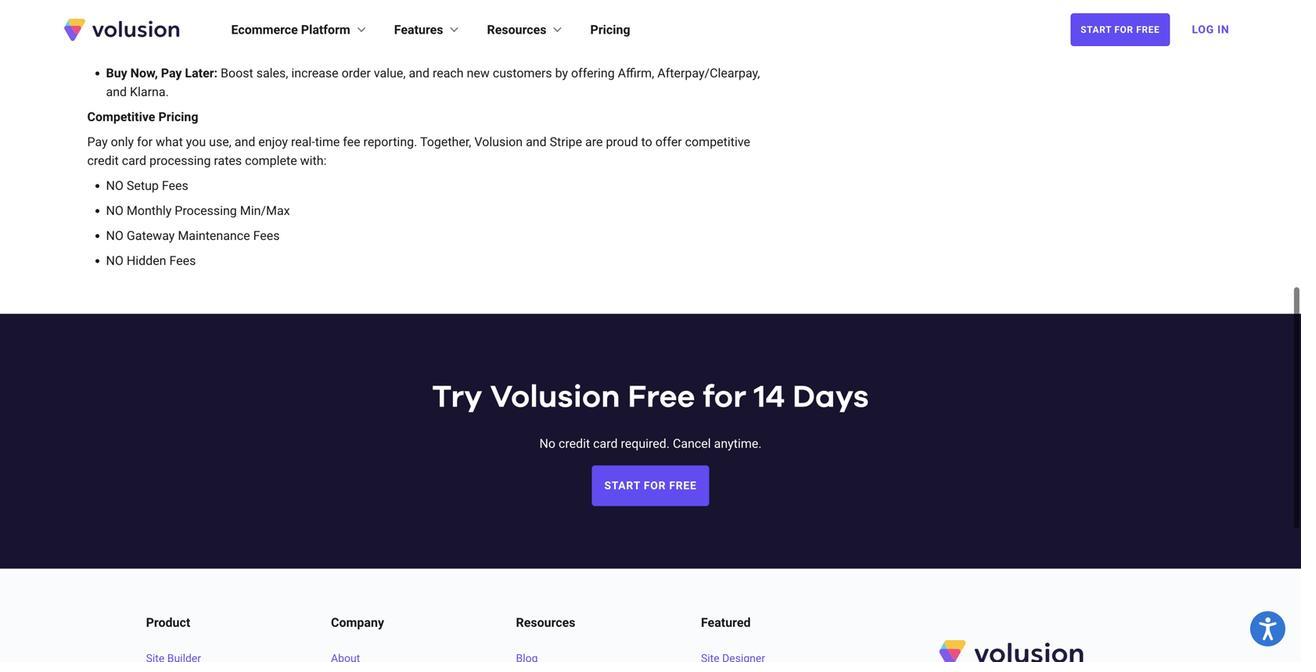 Task type: vqa. For each thing, say whether or not it's contained in the screenshot.
value, on the left top
yes



Task type: locate. For each thing, give the bounding box(es) containing it.
1 vertical spatial free
[[669, 480, 697, 493]]

card down only
[[122, 153, 146, 168]]

1 vertical spatial start for free
[[604, 480, 697, 493]]

fee
[[343, 135, 360, 150]]

0 vertical spatial to
[[619, 22, 630, 37]]

volusion right the together,
[[474, 135, 523, 150]]

0 horizontal spatial pricing
[[158, 110, 198, 125]]

1 vertical spatial start for free link
[[592, 466, 709, 507]]

2 vertical spatial fees
[[169, 254, 196, 268]]

no hidden fees
[[106, 254, 196, 268]]

shipping
[[528, 22, 576, 37]]

volusion inside pay only for what you use, and enjoy real-time fee reporting. together, volusion and stripe are proud to offer competitive credit card processing rates complete with:
[[474, 135, 523, 150]]

1 vertical spatial pricing
[[158, 110, 198, 125]]

credit down only
[[87, 153, 119, 168]]

free left log at the right of the page
[[1136, 24, 1160, 35]]

ecommerce
[[231, 22, 298, 37]]

no for no setup fees
[[106, 178, 124, 193]]

no left setup
[[106, 178, 124, 193]]

try
[[432, 382, 482, 414]]

3 no from the top
[[106, 229, 124, 243]]

gateway
[[127, 229, 175, 243]]

processing
[[175, 204, 237, 218]]

0 vertical spatial credit
[[87, 153, 119, 168]]

1 horizontal spatial free
[[1136, 24, 1160, 35]]

what
[[156, 135, 183, 150]]

free
[[1136, 24, 1160, 35], [669, 480, 697, 493]]

later:
[[185, 66, 218, 81]]

1 horizontal spatial payment
[[453, 22, 501, 37]]

0 vertical spatial start for free
[[1081, 24, 1160, 35]]

1 horizontal spatial start for free
[[1081, 24, 1160, 35]]

0 horizontal spatial for
[[137, 135, 153, 150]]

to
[[619, 22, 630, 37], [641, 135, 652, 150]]

checkout
[[163, 41, 214, 56]]

fees
[[162, 178, 188, 193], [253, 229, 280, 243], [169, 254, 196, 268]]

0 vertical spatial card
[[122, 153, 146, 168]]

order
[[342, 66, 371, 81]]

1 horizontal spatial start for free link
[[1071, 13, 1170, 46]]

0 vertical spatial start
[[1081, 24, 1112, 35]]

volusion up no at left
[[490, 382, 620, 414]]

to left offer
[[641, 135, 652, 150]]

0 vertical spatial resources
[[487, 22, 547, 37]]

required.
[[621, 437, 670, 452]]

to inside pay only for what you use, and enjoy real-time fee reporting. together, volusion and stripe are proud to offer competitive credit card processing rates complete with:
[[641, 135, 652, 150]]

resources
[[487, 22, 547, 37], [516, 616, 575, 631]]

0 horizontal spatial for
[[644, 480, 666, 493]]

pricing link
[[590, 20, 630, 39]]

cancel
[[673, 437, 711, 452]]

1 vertical spatial for
[[644, 480, 666, 493]]

free
[[628, 382, 695, 414]]

0 horizontal spatial to
[[619, 22, 630, 37]]

no for no monthly processing min/max
[[106, 204, 124, 218]]

0 horizontal spatial free
[[669, 480, 697, 493]]

0 horizontal spatial card
[[122, 153, 146, 168]]

sales,
[[256, 66, 288, 81]]

pricing left the deliver
[[590, 22, 630, 37]]

stripe
[[550, 135, 582, 150]]

0 horizontal spatial start
[[604, 480, 641, 493]]

credit right no at left
[[559, 437, 590, 452]]

14
[[754, 382, 785, 414]]

no setup fees
[[106, 178, 188, 193]]

for left 14
[[703, 382, 747, 414]]

free down cancel
[[669, 480, 697, 493]]

no
[[106, 178, 124, 193], [106, 204, 124, 218], [106, 229, 124, 243], [106, 254, 124, 268]]

no left hidden
[[106, 254, 124, 268]]

min/max
[[240, 204, 290, 218]]

1 vertical spatial for
[[703, 382, 747, 414]]

volusion
[[474, 135, 523, 150], [490, 382, 620, 414]]

card left required. on the bottom of the page
[[593, 437, 618, 452]]

payment
[[216, 22, 265, 37], [453, 22, 501, 37]]

payment up the new
[[453, 22, 501, 37]]

0 horizontal spatial credit
[[87, 153, 119, 168]]

0 horizontal spatial payment
[[216, 22, 265, 37]]

2 no from the top
[[106, 204, 124, 218]]

new
[[467, 66, 490, 81]]

log
[[1192, 23, 1214, 36]]

deliver
[[633, 22, 670, 37]]

payment up experience.
[[216, 22, 265, 37]]

offering
[[571, 66, 615, 81]]

and left stripe
[[526, 135, 547, 150]]

start for free link
[[1071, 13, 1170, 46], [592, 466, 709, 507]]

1 horizontal spatial for
[[703, 382, 747, 414]]

now,
[[130, 66, 158, 81]]

fees down "min/max"
[[253, 229, 280, 243]]

and
[[504, 22, 525, 37], [719, 22, 739, 37], [409, 66, 430, 81], [106, 85, 127, 99], [235, 135, 255, 150], [526, 135, 547, 150]]

featured
[[701, 616, 751, 631]]

0 horizontal spatial start for free link
[[592, 466, 709, 507]]

pay
[[161, 66, 182, 81], [87, 135, 108, 150]]

setup
[[127, 178, 159, 193]]

pay right 'now,'
[[161, 66, 182, 81]]

competitive
[[87, 110, 155, 125]]

afterpay/clearpay,
[[657, 66, 760, 81]]

1 vertical spatial resources
[[516, 616, 575, 631]]

for
[[137, 135, 153, 150], [703, 382, 747, 414]]

credit
[[87, 153, 119, 168], [559, 437, 590, 452]]

1 no from the top
[[106, 178, 124, 193]]

no monthly processing min/max
[[106, 204, 290, 218]]

fees down processing
[[162, 178, 188, 193]]

enjoy
[[258, 135, 288, 150]]

and left "shipping"
[[504, 22, 525, 37]]

method
[[268, 22, 310, 37]]

1 vertical spatial card
[[593, 437, 618, 452]]

0 horizontal spatial pay
[[87, 135, 108, 150]]

1 horizontal spatial for
[[1115, 24, 1134, 35]]

log in
[[1192, 23, 1230, 36]]

increase
[[291, 66, 338, 81]]

1 vertical spatial credit
[[559, 437, 590, 452]]

fees down no gateway maintenance fees
[[169, 254, 196, 268]]

1 vertical spatial fees
[[253, 229, 280, 243]]

pay left only
[[87, 135, 108, 150]]

pricing up the 'what'
[[158, 110, 198, 125]]

fees for no setup fees
[[162, 178, 188, 193]]

1 vertical spatial to
[[641, 135, 652, 150]]

to left the deliver
[[619, 22, 630, 37]]

native
[[180, 22, 213, 37]]

for right only
[[137, 135, 153, 150]]

start
[[1081, 24, 1112, 35], [604, 480, 641, 493]]

1 horizontal spatial to
[[641, 135, 652, 150]]

reach
[[433, 66, 464, 81]]

0 vertical spatial for
[[137, 135, 153, 150]]

start for free
[[1081, 24, 1160, 35], [604, 480, 697, 493]]

pricing
[[590, 22, 630, 37], [158, 110, 198, 125]]

1 payment from the left
[[216, 22, 265, 37]]

log in link
[[1183, 13, 1239, 47]]

for
[[1115, 24, 1134, 35], [644, 480, 666, 493]]

no left gateway in the left top of the page
[[106, 229, 124, 243]]

stripe's native payment method autofills your customers' payment and shipping details to deliver an easy and seamless checkout experience.
[[106, 22, 739, 56]]

rates
[[214, 153, 242, 168]]

resources button
[[487, 20, 565, 39]]

0 vertical spatial pay
[[161, 66, 182, 81]]

no gateway maintenance fees
[[106, 229, 280, 243]]

0 vertical spatial fees
[[162, 178, 188, 193]]

pay only for what you use, and enjoy real-time fee reporting. together, volusion and stripe are proud to offer competitive credit card processing rates complete with:
[[87, 135, 750, 168]]

1 vertical spatial pay
[[87, 135, 108, 150]]

no credit card required. cancel anytime.
[[539, 437, 762, 452]]

stripe's
[[136, 22, 177, 37]]

0 vertical spatial for
[[1115, 24, 1134, 35]]

pay inside pay only for what you use, and enjoy real-time fee reporting. together, volusion and stripe are proud to offer competitive credit card processing rates complete with:
[[87, 135, 108, 150]]

0 vertical spatial pricing
[[590, 22, 630, 37]]

card
[[122, 153, 146, 168], [593, 437, 618, 452]]

by
[[555, 66, 568, 81]]

customers'
[[388, 22, 450, 37]]

0 vertical spatial volusion
[[474, 135, 523, 150]]

no for no hidden fees
[[106, 254, 124, 268]]

no left monthly in the top of the page
[[106, 204, 124, 218]]

reporting.
[[363, 135, 417, 150]]

4 no from the top
[[106, 254, 124, 268]]

2 payment from the left
[[453, 22, 501, 37]]

you
[[186, 135, 206, 150]]



Task type: describe. For each thing, give the bounding box(es) containing it.
maintenance
[[178, 229, 250, 243]]

monthly
[[127, 204, 172, 218]]

complete
[[245, 153, 297, 168]]

no
[[539, 437, 556, 452]]

competitive
[[685, 135, 750, 150]]

and right use,
[[235, 135, 255, 150]]

1 vertical spatial volusion
[[490, 382, 620, 414]]

product
[[146, 616, 190, 631]]

for inside pay only for what you use, and enjoy real-time fee reporting. together, volusion and stripe are proud to offer competitive credit card processing rates complete with:
[[137, 135, 153, 150]]

together,
[[420, 135, 471, 150]]

hidden
[[127, 254, 166, 268]]

customers
[[493, 66, 552, 81]]

your
[[361, 22, 385, 37]]

ecommerce platform button
[[231, 20, 369, 39]]

features button
[[394, 20, 462, 39]]

competitive pricing
[[87, 110, 198, 125]]

fees for no hidden fees
[[169, 254, 196, 268]]

buy
[[106, 66, 127, 81]]

buy now, pay later:
[[106, 66, 221, 81]]

0 horizontal spatial start for free
[[604, 480, 697, 493]]

klarna.
[[130, 85, 169, 99]]

processing
[[149, 153, 211, 168]]

0 vertical spatial start for free link
[[1071, 13, 1170, 46]]

and left reach
[[409, 66, 430, 81]]

an
[[673, 22, 687, 37]]

with:
[[300, 153, 327, 168]]

boost sales, increase order value, and reach new customers by offering affirm, afterpay/clearpay, and klarna.
[[106, 66, 760, 99]]

autofills
[[314, 22, 358, 37]]

details
[[579, 22, 616, 37]]

time
[[315, 135, 340, 150]]

1 vertical spatial start
[[604, 480, 641, 493]]

are
[[585, 135, 603, 150]]

in
[[1218, 23, 1230, 36]]

card inside pay only for what you use, and enjoy real-time fee reporting. together, volusion and stripe are proud to offer competitive credit card processing rates complete with:
[[122, 153, 146, 168]]

boost
[[221, 66, 253, 81]]

offer
[[655, 135, 682, 150]]

try volusion free for 14 days
[[432, 382, 869, 414]]

no for no gateway maintenance fees
[[106, 229, 124, 243]]

real-
[[291, 135, 315, 150]]

value,
[[374, 66, 406, 81]]

days
[[793, 382, 869, 414]]

only
[[111, 135, 134, 150]]

platform
[[301, 22, 350, 37]]

0 vertical spatial free
[[1136, 24, 1160, 35]]

proud
[[606, 135, 638, 150]]

and down the buy
[[106, 85, 127, 99]]

and right easy
[[719, 22, 739, 37]]

easy
[[690, 22, 716, 37]]

1 horizontal spatial pay
[[161, 66, 182, 81]]

ecommerce platform
[[231, 22, 350, 37]]

1 horizontal spatial card
[[593, 437, 618, 452]]

link:
[[106, 22, 133, 37]]

seamless
[[106, 41, 159, 56]]

anytime.
[[714, 437, 762, 452]]

experience.
[[217, 41, 281, 56]]

1 horizontal spatial pricing
[[590, 22, 630, 37]]

use,
[[209, 135, 231, 150]]

to inside stripe's native payment method autofills your customers' payment and shipping details to deliver an easy and seamless checkout experience.
[[619, 22, 630, 37]]

resources inside resources dropdown button
[[487, 22, 547, 37]]

affirm,
[[618, 66, 654, 81]]

open accessibe: accessibility options, statement and help image
[[1259, 618, 1277, 641]]

company
[[331, 616, 384, 631]]

features
[[394, 22, 443, 37]]

credit inside pay only for what you use, and enjoy real-time fee reporting. together, volusion and stripe are proud to offer competitive credit card processing rates complete with:
[[87, 153, 119, 168]]

1 horizontal spatial start
[[1081, 24, 1112, 35]]

1 horizontal spatial credit
[[559, 437, 590, 452]]



